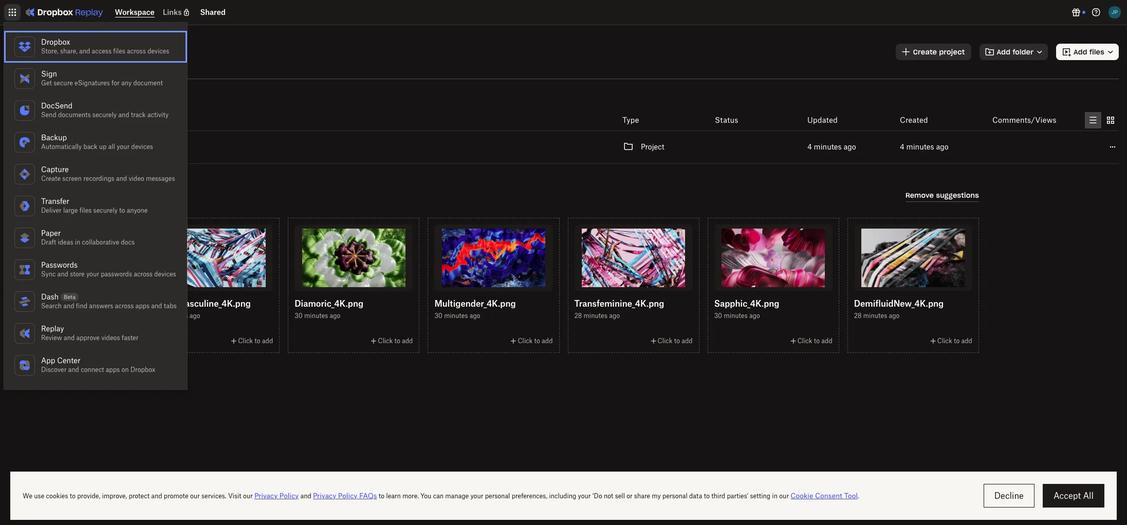 Task type: vqa. For each thing, say whether or not it's contained in the screenshot.


Task type: locate. For each thing, give the bounding box(es) containing it.
click to add for transmasculine_4k.png
[[238, 337, 273, 345]]

click for demifluidnew_4k.png
[[938, 337, 953, 345]]

anyone
[[127, 207, 148, 214]]

files right 3 at the top of page
[[34, 149, 46, 157]]

name button
[[26, 114, 47, 127]]

4 down updated button
[[808, 143, 812, 151]]

tile view image
[[1105, 114, 1118, 127]]

devices inside "dropbox store, share, and access files across devices"
[[148, 47, 169, 55]]

minutes down search
[[24, 312, 48, 320]]

add for multigender_4k.png
[[542, 337, 553, 345]]

2 28 from the left
[[155, 312, 162, 320]]

apps inside app center discover and connect apps on dropbox
[[106, 366, 120, 374]]

minutes inside the "transmasculine_4k.png 28 minutes ago"
[[164, 312, 188, 320]]

minutes down transfeminine_4k.png
[[584, 312, 608, 320]]

transmasculine_4k.png 28 minutes ago
[[155, 299, 251, 320]]

suggested
[[8, 182, 53, 192]]

30 inside sapphic_4k.png 30 minutes ago
[[715, 312, 723, 320]]

transfer deliver large files securely to anyone
[[41, 197, 148, 214]]

passwords sync and store your passwords across devices
[[41, 261, 176, 278]]

30 inside diamoric_4k.png 30 minutes ago
[[295, 312, 303, 320]]

click to add
[[98, 337, 133, 345], [238, 337, 273, 345], [378, 337, 413, 345], [518, 337, 553, 345], [658, 337, 693, 345], [798, 337, 833, 345], [938, 337, 973, 345]]

4 down created button
[[901, 143, 905, 151]]

click for sapphic_4k.png
[[798, 337, 813, 345]]

securely inside docsend send documents securely and track activity
[[92, 111, 117, 119]]

4 28 from the left
[[855, 312, 862, 320]]

files inside transfer deliver large files securely to anyone
[[80, 207, 92, 214]]

workspace left links
[[115, 8, 155, 16]]

messages
[[146, 175, 175, 183]]

28 for transmasculine_4k.png
[[155, 312, 162, 320]]

minutes down sapphic_4k.png
[[724, 312, 748, 320]]

1 vertical spatial workspace
[[8, 44, 81, 60]]

minutes for transneutral_4k.png
[[24, 312, 48, 320]]

3 28 from the left
[[575, 312, 582, 320]]

and left track
[[118, 111, 129, 119]]

workspace up sign
[[8, 44, 81, 60]]

dropbox up 'deliver'
[[40, 199, 65, 206]]

sign get secure esignatures for any document
[[41, 69, 163, 87]]

secure
[[54, 79, 73, 87]]

add for demifluidnew_4k.png
[[962, 337, 973, 345]]

minutes for transmasculine_4k.png
[[164, 312, 188, 320]]

2 vertical spatial devices
[[154, 271, 176, 278]]

and right review at the bottom left of page
[[64, 334, 75, 342]]

ago inside the "transmasculine_4k.png 28 minutes ago"
[[190, 312, 200, 320]]

transfer
[[41, 197, 69, 206]]

4 minutes ago down updated button
[[808, 143, 857, 151]]

ago for transneutral_4k.png
[[50, 312, 60, 320]]

updated
[[808, 116, 838, 125]]

across right answers
[[115, 302, 134, 310]]

minutes down diamoric_4k.png at left
[[304, 312, 328, 320]]

document
[[133, 79, 163, 87]]

0 horizontal spatial apps
[[106, 366, 120, 374]]

minutes inside transneutral_4k.png 28 minutes ago
[[24, 312, 48, 320]]

minutes inside multigender_4k.png 30 minutes ago
[[444, 312, 468, 320]]

project inside demo project 3 files
[[52, 137, 77, 146]]

devices
[[148, 47, 169, 55], [131, 143, 153, 151], [154, 271, 176, 278]]

2 horizontal spatial 30
[[715, 312, 723, 320]]

28 for transfeminine_4k.png
[[575, 312, 582, 320]]

tab list
[[1086, 112, 1120, 129]]

replay logo - go to homepage image
[[21, 4, 107, 21]]

replay
[[41, 325, 64, 333]]

ago for transfeminine_4k.png
[[610, 312, 620, 320]]

minutes for sapphic_4k.png
[[724, 312, 748, 320]]

30 for diamoric_4k.png
[[295, 312, 303, 320]]

and inside app center discover and connect apps on dropbox
[[68, 366, 79, 374]]

draft
[[41, 239, 56, 246]]

apps
[[136, 302, 150, 310], [106, 366, 120, 374]]

0 vertical spatial across
[[127, 47, 146, 55]]

videos
[[101, 334, 120, 342]]

apps left on
[[106, 366, 120, 374]]

diamoric_4k.png 30 minutes ago
[[295, 299, 364, 320]]

3 click to add from the left
[[378, 337, 413, 345]]

up
[[99, 143, 107, 151]]

docsend
[[41, 101, 73, 110]]

1 4 from the left
[[808, 143, 812, 151]]

securely left "anyone"
[[93, 207, 118, 214]]

1 horizontal spatial 30
[[435, 312, 443, 320]]

30 inside multigender_4k.png 30 minutes ago
[[435, 312, 443, 320]]

0 horizontal spatial project
[[52, 137, 77, 146]]

across for dash
[[115, 302, 134, 310]]

2 click from the left
[[238, 337, 253, 345]]

7 click to add from the left
[[938, 337, 973, 345]]

transmasculine_4k.png
[[155, 299, 251, 309]]

1 vertical spatial apps
[[106, 366, 120, 374]]

filter
[[8, 91, 26, 100]]

securely inside transfer deliver large files securely to anyone
[[93, 207, 118, 214]]

sign
[[41, 69, 57, 78]]

across inside dash beta search and find answers across apps and tabs
[[115, 302, 134, 310]]

shared
[[200, 8, 226, 16]]

30 down 'multigender_4k.png'
[[435, 312, 443, 320]]

your inside backup automatically back up all your devices
[[117, 143, 130, 151]]

3
[[29, 149, 33, 157]]

and down beta
[[63, 302, 74, 310]]

1 vertical spatial securely
[[93, 207, 118, 214]]

click to add for transfeminine_4k.png
[[658, 337, 693, 345]]

to for transneutral_4k.png
[[115, 337, 121, 345]]

and down center
[[68, 366, 79, 374]]

0 horizontal spatial 30
[[295, 312, 303, 320]]

ago inside demifluidnew_4k.png 28 minutes ago
[[889, 312, 900, 320]]

2 click to add from the left
[[238, 337, 273, 345]]

ago inside diamoric_4k.png 30 minutes ago
[[330, 312, 341, 320]]

securely up backup automatically back up all your devices
[[92, 111, 117, 119]]

store,
[[41, 47, 59, 55]]

your right store
[[86, 271, 99, 278]]

your
[[117, 143, 130, 151], [25, 199, 38, 206], [86, 271, 99, 278]]

minutes for demifluidnew_4k.png
[[864, 312, 888, 320]]

28 inside the "transmasculine_4k.png 28 minutes ago"
[[155, 312, 162, 320]]

across inside passwords sync and store your passwords across devices
[[134, 271, 153, 278]]

files right the access
[[113, 47, 125, 55]]

minutes down 'multigender_4k.png'
[[444, 312, 468, 320]]

0 horizontal spatial workspace
[[8, 44, 81, 60]]

deliver
[[41, 207, 62, 214]]

capture create screen recordings and video messages
[[41, 165, 175, 183]]

30
[[295, 312, 303, 320], [435, 312, 443, 320], [715, 312, 723, 320]]

devices up document
[[148, 47, 169, 55]]

and left video
[[116, 175, 127, 183]]

created button
[[901, 114, 929, 127]]

2 add from the left
[[262, 337, 273, 345]]

1 horizontal spatial workspace
[[115, 8, 155, 16]]

apps left tabs at the left of the page
[[136, 302, 150, 310]]

1 28 from the left
[[15, 312, 23, 320]]

2 vertical spatial dropbox
[[130, 366, 155, 374]]

1 add from the left
[[122, 337, 133, 345]]

0 vertical spatial dropbox
[[41, 38, 70, 46]]

devices right all
[[131, 143, 153, 151]]

dropbox store, share, and access files across devices
[[41, 38, 169, 55]]

minutes
[[814, 143, 842, 151], [907, 143, 935, 151], [24, 312, 48, 320], [164, 312, 188, 320], [304, 312, 328, 320], [444, 312, 468, 320], [584, 312, 608, 320], [724, 312, 748, 320], [864, 312, 888, 320]]

across right passwords
[[134, 271, 153, 278]]

0 vertical spatial your
[[117, 143, 130, 151]]

1 vertical spatial devices
[[131, 143, 153, 151]]

menu
[[4, 23, 187, 390]]

devices for dropbox
[[148, 47, 169, 55]]

30 down diamoric_4k.png at left
[[295, 312, 303, 320]]

3 add from the left
[[402, 337, 413, 345]]

28 inside demifluidnew_4k.png 28 minutes ago
[[855, 312, 862, 320]]

1 30 from the left
[[295, 312, 303, 320]]

4 click from the left
[[518, 337, 533, 345]]

4 minutes ago down created button
[[901, 143, 949, 151]]

created
[[901, 116, 929, 125]]

28
[[15, 312, 23, 320], [155, 312, 162, 320], [575, 312, 582, 320], [855, 312, 862, 320]]

ago inside transneutral_4k.png 28 minutes ago
[[50, 312, 60, 320]]

minutes down updated button
[[814, 143, 842, 151]]

large
[[63, 207, 78, 214]]

dropbox up store,
[[41, 38, 70, 46]]

menu containing dropbox
[[4, 23, 187, 390]]

files right the large
[[80, 207, 92, 214]]

1 vertical spatial your
[[25, 199, 38, 206]]

1 vertical spatial across
[[134, 271, 153, 278]]

your inside passwords sync and store your passwords across devices
[[86, 271, 99, 278]]

0 vertical spatial apps
[[136, 302, 150, 310]]

6 click to add from the left
[[798, 337, 833, 345]]

add for sapphic_4k.png
[[822, 337, 833, 345]]

1 horizontal spatial apps
[[136, 302, 150, 310]]

click for transneutral_4k.png
[[98, 337, 113, 345]]

devices up tabs at the left of the page
[[154, 271, 176, 278]]

and inside capture create screen recordings and video messages
[[116, 175, 127, 183]]

ago inside multigender_4k.png 30 minutes ago
[[470, 312, 481, 320]]

6 click from the left
[[798, 337, 813, 345]]

minutes inside diamoric_4k.png 30 minutes ago
[[304, 312, 328, 320]]

dropbox
[[41, 38, 70, 46], [40, 199, 65, 206], [130, 366, 155, 374]]

4 click to add from the left
[[518, 337, 553, 345]]

dash beta search and find answers across apps and tabs
[[41, 293, 177, 310]]

review
[[41, 334, 62, 342]]

your down suggested
[[25, 199, 38, 206]]

discover
[[41, 366, 67, 374]]

1 click to add from the left
[[98, 337, 133, 345]]

2 4 minutes ago from the left
[[901, 143, 949, 151]]

get
[[41, 79, 52, 87]]

transneutral_4k.png 28 minutes ago
[[15, 299, 98, 320]]

store
[[70, 271, 85, 278]]

0 vertical spatial devices
[[148, 47, 169, 55]]

and down passwords
[[57, 271, 68, 278]]

your right all
[[117, 143, 130, 151]]

across up the any
[[127, 47, 146, 55]]

1 click from the left
[[98, 337, 113, 345]]

across inside "dropbox store, share, and access files across devices"
[[127, 47, 146, 55]]

ago for transmasculine_4k.png
[[190, 312, 200, 320]]

2 horizontal spatial your
[[117, 143, 130, 151]]

all
[[108, 143, 115, 151]]

4 add from the left
[[542, 337, 553, 345]]

minutes down tabs at the left of the page
[[164, 312, 188, 320]]

click to add for transneutral_4k.png
[[98, 337, 133, 345]]

5 add from the left
[[682, 337, 693, 345]]

1 horizontal spatial your
[[86, 271, 99, 278]]

files
[[113, 47, 125, 55], [34, 149, 46, 157], [56, 182, 74, 192], [80, 207, 92, 214]]

30 for sapphic_4k.png
[[715, 312, 723, 320]]

across for passwords
[[134, 271, 153, 278]]

0 horizontal spatial 4
[[808, 143, 812, 151]]

2 30 from the left
[[435, 312, 443, 320]]

ago
[[844, 143, 857, 151], [937, 143, 949, 151], [50, 312, 60, 320], [190, 312, 200, 320], [330, 312, 341, 320], [470, 312, 481, 320], [610, 312, 620, 320], [750, 312, 761, 320], [889, 312, 900, 320]]

3 click from the left
[[378, 337, 393, 345]]

28 inside transfeminine_4k.png 28 minutes ago
[[575, 312, 582, 320]]

3 30 from the left
[[715, 312, 723, 320]]

30 down sapphic_4k.png
[[715, 312, 723, 320]]

0 horizontal spatial your
[[25, 199, 38, 206]]

28 inside transneutral_4k.png 28 minutes ago
[[15, 312, 23, 320]]

transneutral_4k.png
[[15, 299, 98, 309]]

files inside demo project 3 files
[[34, 149, 46, 157]]

securely
[[92, 111, 117, 119], [93, 207, 118, 214]]

demifluidnew_4k.png 28 minutes ago
[[855, 299, 944, 320]]

to for diamoric_4k.png
[[395, 337, 400, 345]]

1 horizontal spatial 4
[[901, 143, 905, 151]]

add for transneutral_4k.png
[[122, 337, 133, 345]]

6 add from the left
[[822, 337, 833, 345]]

minutes down demifluidnew_4k.png
[[864, 312, 888, 320]]

0 horizontal spatial 4 minutes ago
[[808, 143, 857, 151]]

minutes inside transfeminine_4k.png 28 minutes ago
[[584, 312, 608, 320]]

across
[[127, 47, 146, 55], [134, 271, 153, 278], [115, 302, 134, 310]]

ago inside transfeminine_4k.png 28 minutes ago
[[610, 312, 620, 320]]

from
[[8, 199, 24, 206]]

sync
[[41, 271, 56, 278]]

devices inside passwords sync and store your passwords across devices
[[154, 271, 176, 278]]

0 vertical spatial securely
[[92, 111, 117, 119]]

1 horizontal spatial 4 minutes ago
[[901, 143, 949, 151]]

7 add from the left
[[962, 337, 973, 345]]

ideas
[[58, 239, 73, 246]]

5 click from the left
[[658, 337, 673, 345]]

2 vertical spatial across
[[115, 302, 134, 310]]

workspace
[[115, 8, 155, 16], [8, 44, 81, 60]]

click to add for diamoric_4k.png
[[378, 337, 413, 345]]

backup automatically back up all your devices
[[41, 133, 153, 151]]

workspace link
[[115, 8, 155, 17], [115, 8, 155, 16]]

5 click to add from the left
[[658, 337, 693, 345]]

minutes inside sapphic_4k.png 30 minutes ago
[[724, 312, 748, 320]]

2 vertical spatial your
[[86, 271, 99, 278]]

minutes for transfeminine_4k.png
[[584, 312, 608, 320]]

dropbox right on
[[130, 366, 155, 374]]

dropbox inside app center discover and connect apps on dropbox
[[130, 366, 155, 374]]

documents
[[58, 111, 91, 119]]

ago inside sapphic_4k.png 30 minutes ago
[[750, 312, 761, 320]]

click for diamoric_4k.png
[[378, 337, 393, 345]]

create
[[41, 175, 61, 183]]

minutes for diamoric_4k.png
[[304, 312, 328, 320]]

any
[[121, 79, 132, 87]]

and right share,
[[79, 47, 90, 55]]

devices for passwords
[[154, 271, 176, 278]]

minutes inside demifluidnew_4k.png 28 minutes ago
[[864, 312, 888, 320]]

7 click from the left
[[938, 337, 953, 345]]



Task type: describe. For each thing, give the bounding box(es) containing it.
passwords
[[101, 271, 132, 278]]

1 4 minutes ago from the left
[[808, 143, 857, 151]]

faster
[[122, 334, 139, 342]]

capture
[[41, 165, 69, 174]]

0 vertical spatial workspace
[[115, 8, 155, 16]]

dropbox inside "dropbox store, share, and access files across devices"
[[41, 38, 70, 46]]

minutes down created button
[[907, 143, 935, 151]]

screen
[[62, 175, 82, 183]]

to for sapphic_4k.png
[[815, 337, 820, 345]]

and inside docsend send documents securely and track activity
[[118, 111, 129, 119]]

multigender_4k.png
[[435, 299, 516, 309]]

back
[[83, 143, 97, 151]]

collaborative
[[82, 239, 119, 246]]

files inside "dropbox store, share, and access files across devices"
[[113, 47, 125, 55]]

status button
[[715, 114, 739, 127]]

replay review and approve videos faster
[[41, 325, 139, 342]]

for
[[112, 79, 120, 87]]

click for multigender_4k.png
[[518, 337, 533, 345]]

across for dropbox
[[127, 47, 146, 55]]

type button
[[623, 114, 640, 127]]

to for transfeminine_4k.png
[[675, 337, 680, 345]]

find
[[76, 302, 87, 310]]

docsend send documents securely and track activity
[[41, 101, 169, 119]]

app center discover and connect apps on dropbox
[[41, 356, 155, 374]]

backup
[[41, 133, 67, 142]]

click for transmasculine_4k.png
[[238, 337, 253, 345]]

app
[[41, 356, 55, 365]]

track
[[131, 111, 146, 119]]

1 horizontal spatial project
[[641, 143, 665, 151]]

activity
[[147, 111, 169, 119]]

30 for multigender_4k.png
[[435, 312, 443, 320]]

esignatures
[[75, 79, 110, 87]]

ago for sapphic_4k.png
[[750, 312, 761, 320]]

filter by
[[8, 91, 36, 100]]

from your dropbox
[[8, 199, 65, 206]]

files up transfer
[[56, 182, 74, 192]]

comments/views button
[[993, 114, 1057, 127]]

click to add for multigender_4k.png
[[518, 337, 553, 345]]

access
[[92, 47, 112, 55]]

video
[[129, 175, 144, 183]]

multigender_4k.png 30 minutes ago
[[435, 299, 516, 320]]

to for transmasculine_4k.png
[[255, 337, 261, 345]]

comments/views
[[993, 116, 1057, 125]]

apps inside dash beta search and find answers across apps and tabs
[[136, 302, 150, 310]]

click to add for demifluidnew_4k.png
[[938, 337, 973, 345]]

beta
[[64, 294, 76, 300]]

demo project 3 files
[[29, 137, 77, 157]]

click for transfeminine_4k.png
[[658, 337, 673, 345]]

suggested files
[[8, 182, 74, 192]]

links
[[163, 8, 182, 16]]

click to add for sapphic_4k.png
[[798, 337, 833, 345]]

and inside replay review and approve videos faster
[[64, 334, 75, 342]]

2 4 from the left
[[901, 143, 905, 151]]

sapphic_4k.png 30 minutes ago
[[715, 299, 780, 320]]

transfeminine_4k.png
[[575, 299, 665, 309]]

in
[[75, 239, 80, 246]]

minutes for multigender_4k.png
[[444, 312, 468, 320]]

name
[[26, 116, 47, 125]]

paper draft ideas in collaborative docs
[[41, 229, 135, 246]]

passwords
[[41, 261, 78, 269]]

share,
[[60, 47, 78, 55]]

paper
[[41, 229, 61, 238]]

1 vertical spatial dropbox
[[40, 199, 65, 206]]

add for transfeminine_4k.png
[[682, 337, 693, 345]]

answers
[[89, 302, 113, 310]]

and inside "dropbox store, share, and access files across devices"
[[79, 47, 90, 55]]

center
[[57, 356, 80, 365]]

ago for demifluidnew_4k.png
[[889, 312, 900, 320]]

28 for transneutral_4k.png
[[15, 312, 23, 320]]

and inside passwords sync and store your passwords across devices
[[57, 271, 68, 278]]

list view image
[[1088, 114, 1100, 127]]

recordings
[[83, 175, 114, 183]]

ago for multigender_4k.png
[[470, 312, 481, 320]]

updated button
[[808, 114, 838, 127]]

approve
[[76, 334, 100, 342]]

28 for demifluidnew_4k.png
[[855, 312, 862, 320]]

demo
[[29, 137, 50, 146]]

add for transmasculine_4k.png
[[262, 337, 273, 345]]

dash
[[41, 293, 59, 301]]

devices inside backup automatically back up all your devices
[[131, 143, 153, 151]]

tabs
[[164, 302, 177, 310]]

send
[[41, 111, 56, 119]]

sapphic_4k.png
[[715, 299, 780, 309]]

search
[[41, 302, 62, 310]]

ago for diamoric_4k.png
[[330, 312, 341, 320]]

status
[[715, 116, 739, 125]]

by
[[28, 91, 36, 100]]

and left tabs at the left of the page
[[151, 302, 162, 310]]

demifluidnew_4k.png
[[855, 299, 944, 309]]

to for multigender_4k.png
[[535, 337, 540, 345]]

diamoric_4k.png
[[295, 299, 364, 309]]

transfeminine_4k.png 28 minutes ago
[[575, 299, 665, 320]]

to inside transfer deliver large files securely to anyone
[[119, 207, 125, 214]]

to for demifluidnew_4k.png
[[954, 337, 960, 345]]

add for diamoric_4k.png
[[402, 337, 413, 345]]

on
[[122, 366, 129, 374]]

automatically
[[41, 143, 82, 151]]

type
[[623, 116, 640, 125]]



